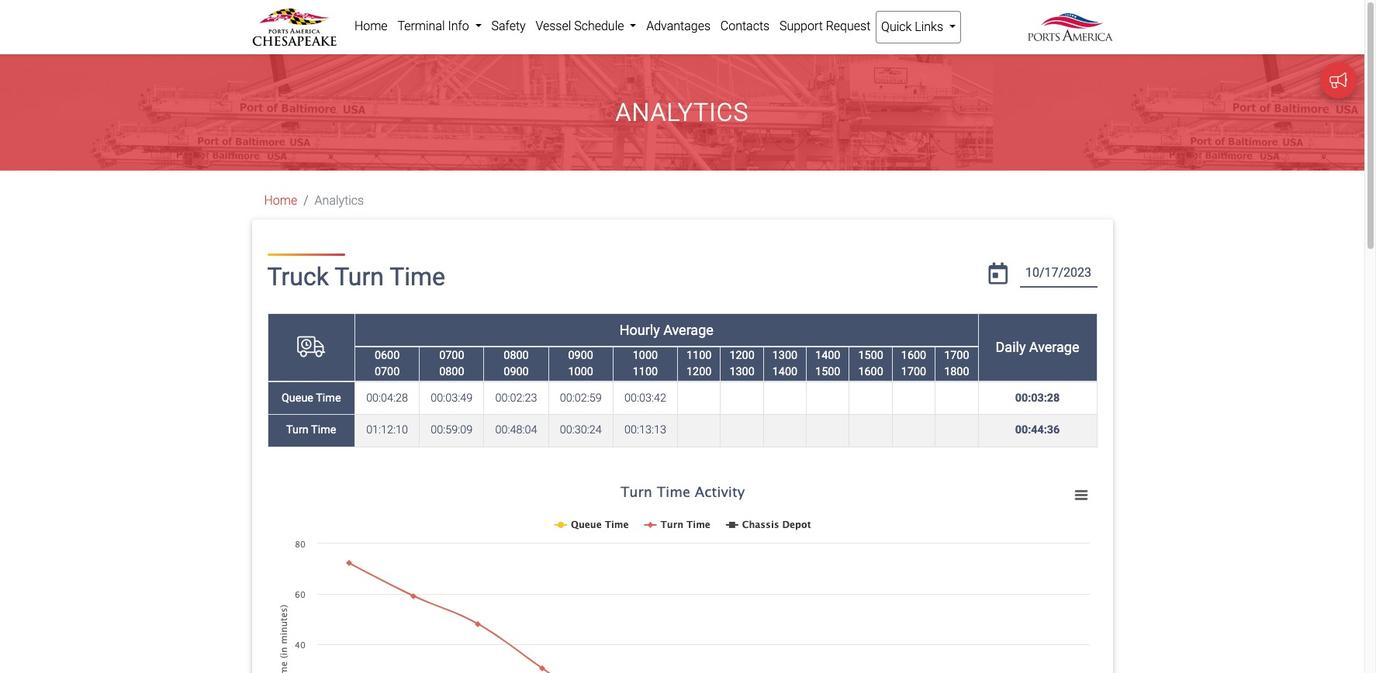 Task type: vqa. For each thing, say whether or not it's contained in the screenshot.
Web within the THE TOS WEB PORTAL (TWP) ALLOWS THE TERMINAL TO COMMUNICATE WITH TRUCKING COMPANIES,                         BROKERS AND OTHER PARTIES IN REAL TIME, WHILE PROVIDING IMMEDIATE ACCESS TO VALUABLE                         INFORMATION REGARDING VESSEL SCHEDULE, IMPORT AND EXPORT CARGO AND GATE ACTIVITY, WHICH INCREASED PRODUCTION AND ACCURACY.
no



Task type: locate. For each thing, give the bounding box(es) containing it.
1100 1200
[[687, 349, 712, 379]]

1 vertical spatial time
[[316, 392, 341, 405]]

0 horizontal spatial home link
[[264, 194, 297, 208]]

1 vertical spatial average
[[1030, 339, 1080, 356]]

0 horizontal spatial analytics
[[315, 194, 364, 208]]

1 horizontal spatial 1000
[[633, 349, 658, 362]]

turn right truck
[[335, 263, 384, 292]]

1500 right 1400 1500
[[859, 349, 884, 362]]

0600
[[375, 349, 400, 362]]

0 vertical spatial home link
[[350, 11, 393, 42]]

average up 1100 1200
[[664, 322, 714, 338]]

1100 up 00:03:42
[[633, 366, 658, 379]]

1 horizontal spatial analytics
[[616, 98, 749, 127]]

queue time
[[282, 392, 341, 405]]

1 horizontal spatial 1200
[[730, 349, 755, 362]]

0900 up "00:02:23"
[[504, 366, 529, 379]]

0700
[[439, 349, 464, 362], [375, 366, 400, 379]]

1 vertical spatial 1500
[[816, 366, 841, 379]]

quick links
[[882, 19, 947, 34]]

1200
[[730, 349, 755, 362], [687, 366, 712, 379]]

1 vertical spatial home
[[264, 194, 297, 208]]

0600 0700
[[375, 349, 400, 379]]

1700 left 1800
[[901, 366, 927, 379]]

turn
[[335, 263, 384, 292], [286, 424, 309, 437]]

0800
[[504, 349, 529, 362], [439, 366, 464, 379]]

1000 down hourly on the left
[[633, 349, 658, 362]]

1400 right 1200 1300
[[773, 366, 798, 379]]

queue
[[282, 392, 313, 405]]

turn down queue
[[286, 424, 309, 437]]

average right daily
[[1030, 339, 1080, 356]]

00:04:28
[[366, 392, 408, 405]]

0 horizontal spatial 0700
[[375, 366, 400, 379]]

time
[[390, 263, 445, 292], [316, 392, 341, 405], [311, 424, 336, 437]]

0 vertical spatial 1200
[[730, 349, 755, 362]]

request
[[826, 19, 871, 33]]

1 vertical spatial 0700
[[375, 366, 400, 379]]

0800 up "00:02:23"
[[504, 349, 529, 362]]

1 vertical spatial 0800
[[439, 366, 464, 379]]

1400
[[816, 349, 841, 362], [773, 366, 798, 379]]

1 horizontal spatial turn
[[335, 263, 384, 292]]

0 horizontal spatial 0800
[[439, 366, 464, 379]]

1 horizontal spatial 1600
[[901, 349, 927, 362]]

0900
[[568, 349, 593, 362], [504, 366, 529, 379]]

1400 1500
[[816, 349, 841, 379]]

0 vertical spatial 1300
[[773, 349, 798, 362]]

1800
[[944, 366, 970, 379]]

quick
[[882, 19, 912, 34]]

1700 1800
[[944, 349, 970, 379]]

1 horizontal spatial 0900
[[568, 349, 593, 362]]

home
[[355, 19, 388, 33], [264, 194, 297, 208]]

1500
[[859, 349, 884, 362], [816, 366, 841, 379]]

00:03:49
[[431, 392, 473, 405]]

00:59:09
[[431, 424, 473, 437]]

turn time
[[286, 424, 336, 437]]

1 vertical spatial home link
[[264, 194, 297, 208]]

1 horizontal spatial 1500
[[859, 349, 884, 362]]

1700 up 1800
[[944, 349, 970, 362]]

0 vertical spatial home
[[355, 19, 388, 33]]

0 horizontal spatial 1200
[[687, 366, 712, 379]]

1400 left 1500 1600
[[816, 349, 841, 362]]

1100 left 1200 1300
[[687, 349, 712, 362]]

0 horizontal spatial 1100
[[633, 366, 658, 379]]

calendar day image
[[989, 263, 1008, 285]]

0 vertical spatial 1100
[[687, 349, 712, 362]]

1 vertical spatial turn
[[286, 424, 309, 437]]

hourly average daily average
[[620, 322, 1080, 356]]

1 vertical spatial 1600
[[859, 366, 884, 379]]

1 vertical spatial 0900
[[504, 366, 529, 379]]

daily
[[996, 339, 1026, 356]]

contacts
[[721, 19, 770, 33]]

1500 1600
[[859, 349, 884, 379]]

01:12:10
[[366, 424, 408, 437]]

average
[[664, 322, 714, 338], [1030, 339, 1080, 356]]

0 vertical spatial 0700
[[439, 349, 464, 362]]

0 horizontal spatial 1500
[[816, 366, 841, 379]]

vessel schedule link
[[531, 11, 642, 42]]

1 horizontal spatial home
[[355, 19, 388, 33]]

0 vertical spatial 1600
[[901, 349, 927, 362]]

1500 down hourly average daily average
[[816, 366, 841, 379]]

0 horizontal spatial 1400
[[773, 366, 798, 379]]

1300 right 1200 1300
[[773, 349, 798, 362]]

0 horizontal spatial home
[[264, 194, 297, 208]]

0800 up the "00:03:49"
[[439, 366, 464, 379]]

0 vertical spatial average
[[664, 322, 714, 338]]

terminal
[[398, 19, 445, 33]]

0 horizontal spatial 1300
[[730, 366, 755, 379]]

0 horizontal spatial 1600
[[859, 366, 884, 379]]

1 horizontal spatial home link
[[350, 11, 393, 42]]

0 horizontal spatial 0900
[[504, 366, 529, 379]]

0 horizontal spatial turn
[[286, 424, 309, 437]]

home for the left home link
[[264, 194, 297, 208]]

1 vertical spatial 1200
[[687, 366, 712, 379]]

support request
[[780, 19, 871, 33]]

1300 1400
[[773, 349, 798, 379]]

1 vertical spatial 1400
[[773, 366, 798, 379]]

1200 right 1100 1200
[[730, 349, 755, 362]]

1100
[[687, 349, 712, 362], [633, 366, 658, 379]]

analytics
[[616, 98, 749, 127], [315, 194, 364, 208]]

1300
[[773, 349, 798, 362], [730, 366, 755, 379]]

home link
[[350, 11, 393, 42], [264, 194, 297, 208]]

None text field
[[1020, 260, 1098, 288]]

0700 0800
[[439, 349, 464, 379]]

1000 up 00:02:59
[[568, 366, 593, 379]]

1600
[[901, 349, 927, 362], [859, 366, 884, 379]]

1700
[[944, 349, 970, 362], [901, 366, 927, 379]]

1600 left 1700 1800
[[901, 349, 927, 362]]

0 horizontal spatial average
[[664, 322, 714, 338]]

1 horizontal spatial 0800
[[504, 349, 529, 362]]

1 horizontal spatial 1700
[[944, 349, 970, 362]]

1 vertical spatial 1700
[[901, 366, 927, 379]]

1200 left 1200 1300
[[687, 366, 712, 379]]

2 vertical spatial time
[[311, 424, 336, 437]]

1000
[[633, 349, 658, 362], [568, 366, 593, 379]]

00:30:24
[[560, 424, 602, 437]]

0 vertical spatial 0900
[[568, 349, 593, 362]]

1 horizontal spatial 1100
[[687, 349, 712, 362]]

1 horizontal spatial 1400
[[816, 349, 841, 362]]

1600 down hourly average daily average
[[859, 366, 884, 379]]

0900 up 00:02:59
[[568, 349, 593, 362]]

1 horizontal spatial average
[[1030, 339, 1080, 356]]

0700 up the "00:03:49"
[[439, 349, 464, 362]]

home for the top home link
[[355, 19, 388, 33]]

0700 down 0600
[[375, 366, 400, 379]]

0 horizontal spatial 1000
[[568, 366, 593, 379]]

1300 right 1100 1200
[[730, 366, 755, 379]]



Task type: describe. For each thing, give the bounding box(es) containing it.
support
[[780, 19, 823, 33]]

terminal info link
[[393, 11, 487, 42]]

0 vertical spatial time
[[390, 263, 445, 292]]

truck
[[267, 263, 329, 292]]

contacts link
[[716, 11, 775, 42]]

00:03:42
[[625, 392, 666, 405]]

0 vertical spatial 1700
[[944, 349, 970, 362]]

time for 01:12:10
[[311, 424, 336, 437]]

time for 00:04:28
[[316, 392, 341, 405]]

00:03:28
[[1015, 392, 1060, 405]]

1000 1100
[[633, 349, 658, 379]]

00:48:04
[[495, 424, 537, 437]]

links
[[915, 19, 944, 34]]

schedule
[[574, 19, 624, 33]]

quick links link
[[876, 11, 962, 43]]

advantages
[[647, 19, 711, 33]]

0 vertical spatial 0800
[[504, 349, 529, 362]]

00:13:13
[[625, 424, 666, 437]]

00:44:36
[[1015, 424, 1060, 437]]

1200 1300
[[730, 349, 755, 379]]

terminal info
[[398, 19, 472, 33]]

vessel schedule
[[536, 19, 627, 33]]

truck turn time
[[267, 263, 445, 292]]

00:02:23
[[495, 392, 537, 405]]

00:02:59
[[560, 392, 602, 405]]

0 vertical spatial turn
[[335, 263, 384, 292]]

1 vertical spatial analytics
[[315, 194, 364, 208]]

info
[[448, 19, 469, 33]]

1 vertical spatial 1000
[[568, 366, 593, 379]]

1 vertical spatial 1300
[[730, 366, 755, 379]]

hourly
[[620, 322, 660, 338]]

1600 1700
[[901, 349, 927, 379]]

0 horizontal spatial 1700
[[901, 366, 927, 379]]

0 vertical spatial analytics
[[616, 98, 749, 127]]

0 vertical spatial 1500
[[859, 349, 884, 362]]

safety
[[492, 19, 526, 33]]

vessel
[[536, 19, 571, 33]]

0 vertical spatial 1000
[[633, 349, 658, 362]]

safety link
[[487, 11, 531, 42]]

0 vertical spatial 1400
[[816, 349, 841, 362]]

1 vertical spatial 1100
[[633, 366, 658, 379]]

advantages link
[[642, 11, 716, 42]]

0900 1000
[[568, 349, 593, 379]]

support request link
[[775, 11, 876, 42]]

1 horizontal spatial 0700
[[439, 349, 464, 362]]

1 horizontal spatial 1300
[[773, 349, 798, 362]]

0800 0900
[[504, 349, 529, 379]]



